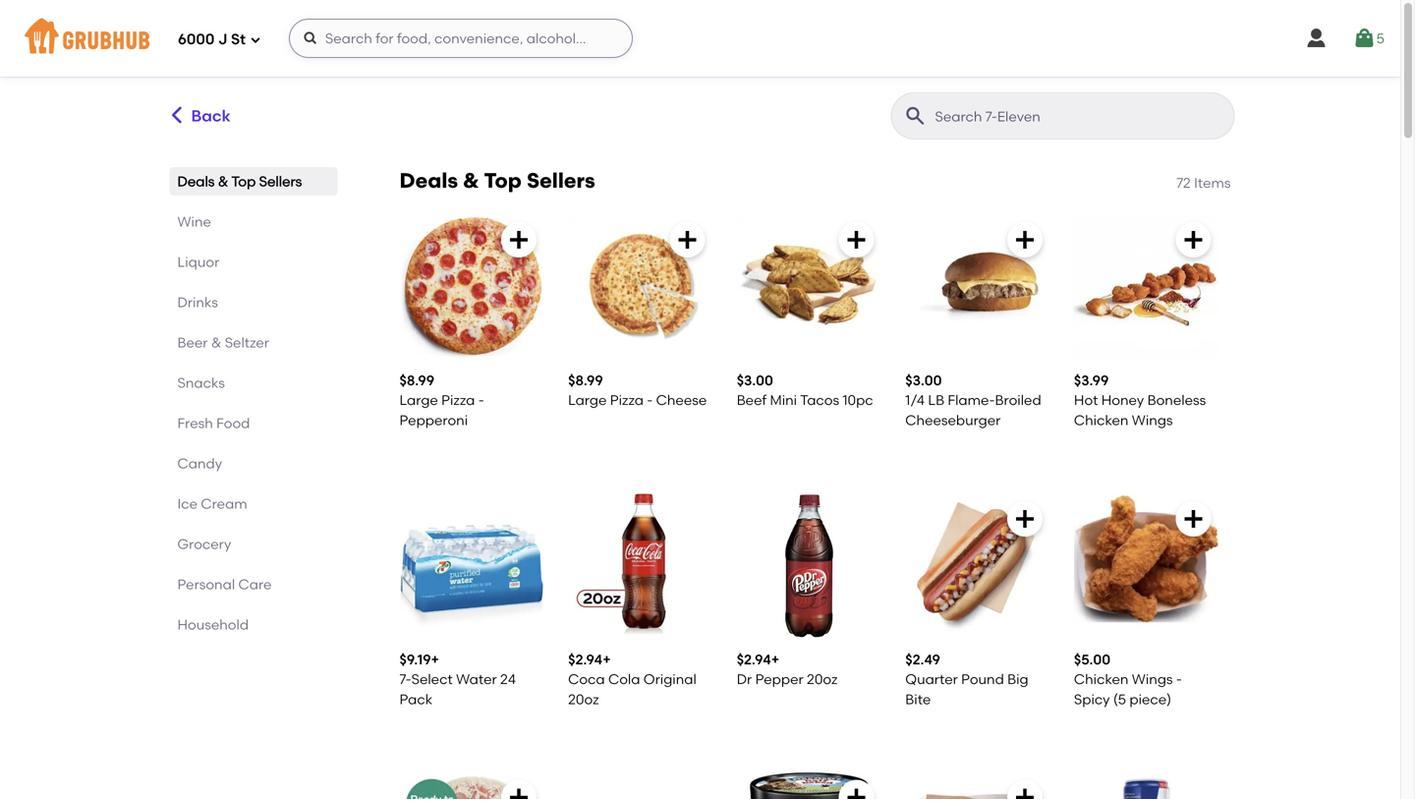 Task type: describe. For each thing, give the bounding box(es) containing it.
10pc
[[843, 392, 874, 409]]

5
[[1377, 30, 1385, 47]]

6000 j st
[[178, 31, 246, 48]]

pizza for cheese
[[610, 392, 644, 409]]

+ for cola
[[603, 651, 611, 668]]

back
[[191, 106, 231, 126]]

svg image for beef mini tacos 10pc image
[[845, 228, 868, 252]]

svg image for chicken wings - spicy (5 piece) image
[[1182, 507, 1206, 531]]

personal care
[[177, 576, 272, 593]]

bite
[[906, 691, 931, 708]]

large pizza - pepperoni image
[[400, 214, 545, 359]]

big
[[1008, 671, 1029, 688]]

beer & seltzer tab
[[177, 332, 330, 353]]

sellers for wine
[[259, 173, 302, 190]]

wine tab
[[177, 211, 330, 232]]

water
[[456, 671, 497, 688]]

beef
[[737, 392, 767, 409]]

quarter
[[906, 671, 958, 688]]

$3.99
[[1074, 372, 1109, 389]]

24
[[500, 671, 516, 688]]

ben & jerry's half baked pint image
[[737, 772, 882, 799]]

svg image inside 5 button
[[1353, 27, 1377, 50]]

$2.49
[[906, 651, 941, 668]]

fresh
[[177, 415, 213, 432]]

hot honey boneless chicken wings image
[[1074, 214, 1219, 359]]

$5.00 chicken wings - spicy (5 piece)
[[1074, 651, 1182, 708]]

ice
[[177, 495, 198, 512]]

top for 72 items
[[484, 168, 522, 193]]

chicken wings - spicy (5 piece) image
[[1074, 493, 1219, 638]]

deals & top sellers for wine
[[177, 173, 302, 190]]

wine
[[177, 213, 211, 230]]

spicy
[[1074, 691, 1110, 708]]

proceed to checkout button
[[1102, 685, 1366, 720]]

wings inside the $5.00 chicken wings - spicy (5 piece)
[[1132, 671, 1173, 688]]

pizza for pepperoni
[[442, 392, 475, 409]]

large for large pizza - pepperoni
[[400, 392, 438, 409]]

grocery tab
[[177, 534, 330, 554]]

(5
[[1114, 691, 1127, 708]]

grocery
[[177, 536, 231, 552]]

& for 72 items
[[463, 168, 479, 193]]

$2.94 + coca cola original 20oz
[[568, 651, 697, 708]]

liquor
[[177, 254, 219, 270]]

chicken inside $3.99 hot honey boneless chicken wings
[[1074, 412, 1129, 429]]

care
[[238, 576, 272, 593]]

svg image for ben & jerry's half baked pint image
[[845, 786, 868, 799]]

7-
[[400, 671, 412, 688]]

food
[[216, 415, 250, 432]]

svg image for the hot honey boneless chicken wings image
[[1182, 228, 1206, 252]]

red bull 12oz image
[[1074, 772, 1219, 799]]

svg image for chicken wings - roasted (5 piece) image
[[1013, 786, 1037, 799]]

20oz inside $2.94 + dr pepper 20oz
[[807, 671, 838, 688]]

liquor tab
[[177, 252, 330, 272]]

piece)
[[1130, 691, 1172, 708]]

magnifying glass icon image
[[904, 104, 927, 128]]

$9.19 + 7-select water 24 pack
[[400, 651, 516, 708]]

chicken wings - roasted (5 piece) image
[[906, 772, 1051, 799]]

$5.00
[[1074, 651, 1111, 668]]

& inside beer & seltzer tab
[[211, 334, 222, 351]]

caret left icon image
[[167, 105, 187, 126]]

$2.94 for dr
[[737, 651, 771, 668]]

svg image for 1/4 lb flame-broiled cheeseburger image
[[1013, 228, 1037, 252]]

$8.99 large pizza - pepperoni
[[400, 372, 484, 429]]

checkout
[[1240, 694, 1305, 711]]



Task type: vqa. For each thing, say whether or not it's contained in the screenshot.


Task type: locate. For each thing, give the bounding box(es) containing it.
1 + from the left
[[431, 651, 439, 668]]

- for chicken wings - spicy (5 piece)
[[1177, 671, 1182, 688]]

pepper
[[756, 671, 804, 688]]

$3.00 beef mini tacos 10pc
[[737, 372, 874, 409]]

2 pizza from the left
[[610, 392, 644, 409]]

1 vertical spatial chicken
[[1074, 671, 1129, 688]]

deals & top sellers tab
[[177, 171, 330, 192]]

fresh food
[[177, 415, 250, 432]]

0 horizontal spatial deals
[[177, 173, 215, 190]]

+ inside $2.94 + coca cola original 20oz
[[603, 651, 611, 668]]

wings inside $3.99 hot honey boneless chicken wings
[[1132, 412, 1173, 429]]

1 horizontal spatial sellers
[[527, 168, 595, 193]]

0 horizontal spatial large
[[400, 392, 438, 409]]

72
[[1177, 174, 1191, 191]]

2 $8.99 from the left
[[568, 372, 603, 389]]

candy
[[177, 455, 222, 472]]

deals & top sellers inside tab
[[177, 173, 302, 190]]

$3.00 up beef
[[737, 372, 774, 389]]

1/4
[[906, 392, 925, 409]]

1 horizontal spatial large
[[568, 392, 607, 409]]

dr
[[737, 671, 752, 688]]

1 $3.00 from the left
[[737, 372, 774, 389]]

svg image for quarter pound big bite "image"
[[1013, 507, 1037, 531]]

deals & top sellers
[[400, 168, 595, 193], [177, 173, 302, 190]]

72 items
[[1177, 174, 1231, 191]]

sellers inside tab
[[259, 173, 302, 190]]

1 chicken from the top
[[1074, 412, 1129, 429]]

1 vertical spatial 20oz
[[568, 691, 599, 708]]

+ up cola
[[603, 651, 611, 668]]

items
[[1194, 174, 1231, 191]]

20oz down coca
[[568, 691, 599, 708]]

1/4 lb flame-broiled cheeseburger image
[[906, 214, 1051, 359]]

svg image for ready to bake pizza - pepperoni image
[[507, 786, 531, 799]]

boneless
[[1148, 392, 1206, 409]]

beer
[[177, 334, 208, 351]]

2 wings from the top
[[1132, 671, 1173, 688]]

cola
[[608, 671, 640, 688]]

$2.94
[[568, 651, 603, 668], [737, 651, 771, 668]]

- inside the $5.00 chicken wings - spicy (5 piece)
[[1177, 671, 1182, 688]]

0 horizontal spatial top
[[231, 173, 256, 190]]

cheese
[[656, 392, 707, 409]]

honey
[[1102, 392, 1144, 409]]

- for large pizza - pepperoni
[[478, 392, 484, 409]]

1 horizontal spatial 20oz
[[807, 671, 838, 688]]

1 pizza from the left
[[442, 392, 475, 409]]

large pizza - cheese image
[[568, 214, 713, 359]]

large
[[400, 392, 438, 409], [568, 392, 607, 409]]

20oz inside $2.94 + coca cola original 20oz
[[568, 691, 599, 708]]

flame-
[[948, 392, 995, 409]]

+ up pepper
[[771, 651, 780, 668]]

$2.94 up dr
[[737, 651, 771, 668]]

0 horizontal spatial $8.99
[[400, 372, 435, 389]]

1 large from the left
[[400, 392, 438, 409]]

Search 7-Eleven search field
[[933, 107, 1228, 126]]

2 $2.94 from the left
[[737, 651, 771, 668]]

$9.19
[[400, 651, 431, 668]]

deals for 72 items
[[400, 168, 458, 193]]

1 horizontal spatial -
[[647, 392, 653, 409]]

lb
[[928, 392, 945, 409]]

sellers for 72 items
[[527, 168, 595, 193]]

large for large pizza - cheese
[[568, 392, 607, 409]]

+ for pepper
[[771, 651, 780, 668]]

$8.99 for $8.99 large pizza - cheese
[[568, 372, 603, 389]]

2 large from the left
[[568, 392, 607, 409]]

$2.94 inside $2.94 + coca cola original 20oz
[[568, 651, 603, 668]]

pizza left cheese
[[610, 392, 644, 409]]

+ inside $2.94 + dr pepper 20oz
[[771, 651, 780, 668]]

0 horizontal spatial $3.00
[[737, 372, 774, 389]]

sellers
[[527, 168, 595, 193], [259, 173, 302, 190]]

+ for select
[[431, 651, 439, 668]]

pound
[[962, 671, 1004, 688]]

coca
[[568, 671, 605, 688]]

beer & seltzer
[[177, 334, 269, 351]]

svg image
[[303, 30, 318, 46], [250, 34, 261, 46], [507, 228, 531, 252], [845, 228, 868, 252], [1013, 228, 1037, 252], [1182, 507, 1206, 531], [845, 786, 868, 799], [1013, 786, 1037, 799]]

$3.99 hot honey boneless chicken wings
[[1074, 372, 1206, 429]]

+
[[431, 651, 439, 668], [603, 651, 611, 668], [771, 651, 780, 668]]

20oz right pepper
[[807, 671, 838, 688]]

& for wine
[[218, 173, 228, 190]]

wings down boneless at the right of the page
[[1132, 412, 1173, 429]]

top for wine
[[231, 173, 256, 190]]

pizza inside $8.99 large pizza - cheese
[[610, 392, 644, 409]]

chicken
[[1074, 412, 1129, 429], [1074, 671, 1129, 688]]

dr pepper 20oz image
[[737, 493, 882, 638]]

top
[[484, 168, 522, 193], [231, 173, 256, 190]]

deals & top sellers for 72 items
[[400, 168, 595, 193]]

1 $2.94 from the left
[[568, 651, 603, 668]]

$2.94 up coca
[[568, 651, 603, 668]]

wings
[[1132, 412, 1173, 429], [1132, 671, 1173, 688]]

1 horizontal spatial +
[[603, 651, 611, 668]]

large left cheese
[[568, 392, 607, 409]]

7-select water 24 pack image
[[400, 493, 545, 638]]

$3.00 inside $3.00 beef mini tacos 10pc
[[737, 372, 774, 389]]

main navigation navigation
[[0, 0, 1401, 77]]

&
[[463, 168, 479, 193], [218, 173, 228, 190], [211, 334, 222, 351]]

$3.00 for beef
[[737, 372, 774, 389]]

to
[[1222, 694, 1236, 711]]

$3.00 inside $3.00 1/4 lb flame-broiled cheeseburger
[[906, 372, 942, 389]]

back button
[[166, 92, 232, 140]]

snacks tab
[[177, 373, 330, 393]]

svg image for large pizza - pepperoni image
[[507, 228, 531, 252]]

personal care tab
[[177, 574, 330, 595]]

chicken down $5.00
[[1074, 671, 1129, 688]]

- for large pizza - cheese
[[647, 392, 653, 409]]

chicken inside the $5.00 chicken wings - spicy (5 piece)
[[1074, 671, 1129, 688]]

0 horizontal spatial $2.94
[[568, 651, 603, 668]]

household
[[177, 616, 249, 633]]

pizza up pepperoni
[[442, 392, 475, 409]]

pack
[[400, 691, 433, 708]]

0 horizontal spatial -
[[478, 392, 484, 409]]

$2.49 quarter pound big bite
[[906, 651, 1029, 708]]

proceed to checkout
[[1162, 694, 1305, 711]]

ready to bake pizza - pepperoni image
[[400, 772, 545, 799]]

deals for wine
[[177, 173, 215, 190]]

0 horizontal spatial +
[[431, 651, 439, 668]]

$3.00 for 1/4
[[906, 372, 942, 389]]

select
[[411, 671, 453, 688]]

5 button
[[1353, 21, 1385, 56]]

2 chicken from the top
[[1074, 671, 1129, 688]]

ice cream tab
[[177, 493, 330, 514]]

tacos
[[800, 392, 840, 409]]

2 horizontal spatial -
[[1177, 671, 1182, 688]]

pepperoni
[[400, 412, 468, 429]]

top inside tab
[[231, 173, 256, 190]]

pizza
[[442, 392, 475, 409], [610, 392, 644, 409]]

- inside $8.99 large pizza - cheese
[[647, 392, 653, 409]]

seltzer
[[225, 334, 269, 351]]

drinks tab
[[177, 292, 330, 313]]

0 vertical spatial chicken
[[1074, 412, 1129, 429]]

personal
[[177, 576, 235, 593]]

svg image
[[1305, 27, 1329, 50], [1353, 27, 1377, 50], [676, 228, 700, 252], [1182, 228, 1206, 252], [1013, 507, 1037, 531], [507, 786, 531, 799]]

& inside deals & top sellers tab
[[218, 173, 228, 190]]

1 horizontal spatial deals & top sellers
[[400, 168, 595, 193]]

$3.00 up 1/4
[[906, 372, 942, 389]]

1 horizontal spatial deals
[[400, 168, 458, 193]]

0 horizontal spatial 20oz
[[568, 691, 599, 708]]

1 wings from the top
[[1132, 412, 1173, 429]]

coca cola original 20oz image
[[568, 493, 713, 638]]

$8.99
[[400, 372, 435, 389], [568, 372, 603, 389]]

$3.00 1/4 lb flame-broiled cheeseburger
[[906, 372, 1042, 429]]

0 horizontal spatial pizza
[[442, 392, 475, 409]]

snacks
[[177, 375, 225, 391]]

wings up piece)
[[1132, 671, 1173, 688]]

household tab
[[177, 614, 330, 635]]

large inside $8.99 large pizza - pepperoni
[[400, 392, 438, 409]]

st
[[231, 31, 246, 48]]

1 vertical spatial wings
[[1132, 671, 1173, 688]]

beef mini tacos 10pc image
[[737, 214, 882, 359]]

1 horizontal spatial pizza
[[610, 392, 644, 409]]

j
[[218, 31, 227, 48]]

$8.99 large pizza - cheese
[[568, 372, 707, 409]]

$2.94 inside $2.94 + dr pepper 20oz
[[737, 651, 771, 668]]

mini
[[770, 392, 797, 409]]

cheeseburger
[[906, 412, 1001, 429]]

broiled
[[995, 392, 1042, 409]]

pizza inside $8.99 large pizza - pepperoni
[[442, 392, 475, 409]]

chicken down hot
[[1074, 412, 1129, 429]]

Search for food, convenience, alcohol... search field
[[289, 19, 633, 58]]

drinks
[[177, 294, 218, 311]]

+ up select
[[431, 651, 439, 668]]

$2.94 + dr pepper 20oz
[[737, 651, 838, 688]]

+ inside '$9.19 + 7-select water 24 pack'
[[431, 651, 439, 668]]

$3.00
[[737, 372, 774, 389], [906, 372, 942, 389]]

large inside $8.99 large pizza - cheese
[[568, 392, 607, 409]]

0 vertical spatial wings
[[1132, 412, 1173, 429]]

deals
[[400, 168, 458, 193], [177, 173, 215, 190]]

1 horizontal spatial $3.00
[[906, 372, 942, 389]]

2 horizontal spatial +
[[771, 651, 780, 668]]

1 horizontal spatial $2.94
[[737, 651, 771, 668]]

$2.94 for coca
[[568, 651, 603, 668]]

-
[[478, 392, 484, 409], [647, 392, 653, 409], [1177, 671, 1182, 688]]

6000
[[178, 31, 215, 48]]

0 horizontal spatial deals & top sellers
[[177, 173, 302, 190]]

1 horizontal spatial top
[[484, 168, 522, 193]]

$8.99 inside $8.99 large pizza - pepperoni
[[400, 372, 435, 389]]

fresh food tab
[[177, 413, 330, 434]]

2 + from the left
[[603, 651, 611, 668]]

quarter pound big bite image
[[906, 493, 1051, 638]]

1 $8.99 from the left
[[400, 372, 435, 389]]

proceed
[[1162, 694, 1219, 711]]

original
[[644, 671, 697, 688]]

large up pepperoni
[[400, 392, 438, 409]]

0 vertical spatial 20oz
[[807, 671, 838, 688]]

1 horizontal spatial $8.99
[[568, 372, 603, 389]]

ice cream
[[177, 495, 247, 512]]

3 + from the left
[[771, 651, 780, 668]]

0 horizontal spatial sellers
[[259, 173, 302, 190]]

cream
[[201, 495, 247, 512]]

$8.99 for $8.99 large pizza - pepperoni
[[400, 372, 435, 389]]

20oz
[[807, 671, 838, 688], [568, 691, 599, 708]]

deals inside tab
[[177, 173, 215, 190]]

svg image for the large pizza - cheese image
[[676, 228, 700, 252]]

$8.99 inside $8.99 large pizza - cheese
[[568, 372, 603, 389]]

2 $3.00 from the left
[[906, 372, 942, 389]]

- inside $8.99 large pizza - pepperoni
[[478, 392, 484, 409]]

hot
[[1074, 392, 1098, 409]]

candy tab
[[177, 453, 330, 474]]



